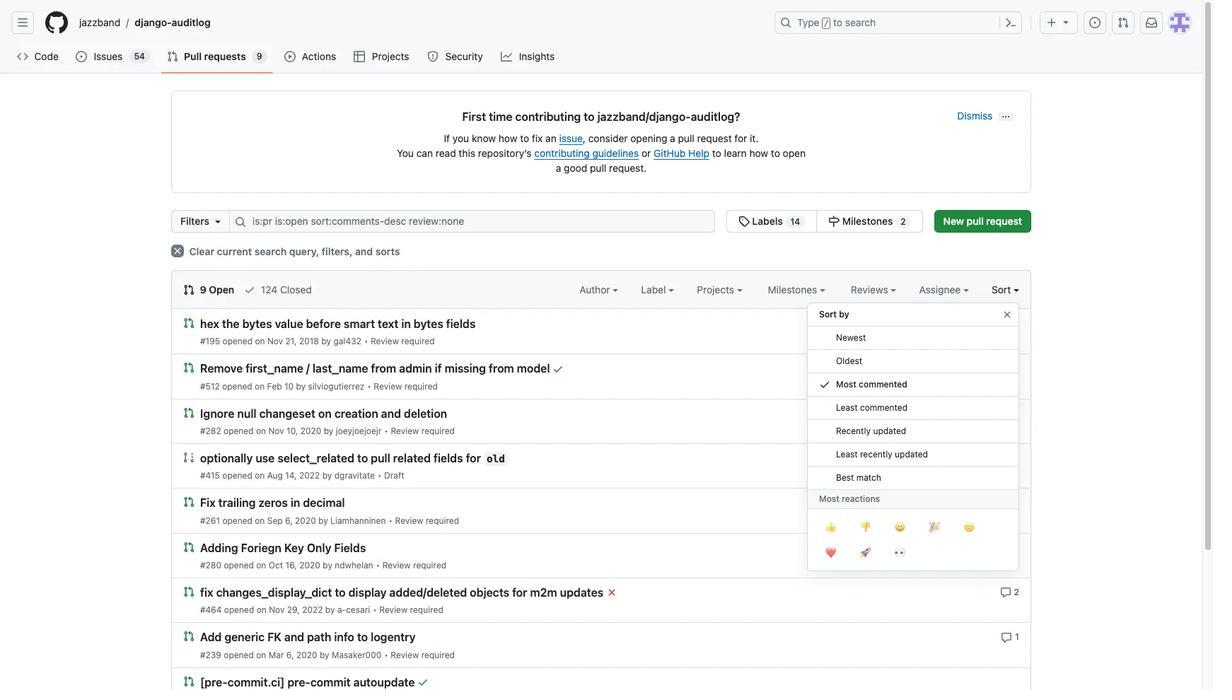 Task type: vqa. For each thing, say whether or not it's contained in the screenshot.
TO
yes



Task type: locate. For each thing, give the bounding box(es) containing it.
milestone image
[[829, 216, 840, 227]]

sort inside sort by menu
[[819, 309, 837, 320]]

code link
[[11, 46, 65, 67]]

1 vertical spatial git pull request image
[[167, 51, 178, 62]]

8 / 8 checks ok image
[[553, 363, 564, 375]]

0 horizontal spatial git pull request image
[[167, 51, 178, 62]]

2 vertical spatial for
[[512, 587, 527, 599]]

commented down "most commented"
[[860, 403, 908, 413]]

1 horizontal spatial a
[[670, 132, 676, 144]]

list
[[74, 11, 766, 34]]

2 horizontal spatial git pull request image
[[1118, 17, 1129, 28]]

in inside the fix trailing zeros in decimal #261             opened on sep 6, 2020 by liamhanninen • review required
[[291, 497, 300, 510]]

2020
[[300, 426, 321, 437], [295, 515, 316, 526], [299, 560, 320, 571], [296, 650, 317, 660]]

on left sep
[[255, 515, 265, 526]]

0 horizontal spatial /
[[126, 17, 129, 29]]

jazzband/django-
[[598, 110, 691, 123]]

2020 inside add generic fk and path info to logentry #239             opened on mar 6, 2020 by masaker000 • review required
[[296, 650, 317, 660]]

,
[[583, 132, 586, 144]]

👎
[[860, 520, 871, 534]]

contributing down issue
[[534, 147, 590, 159]]

review down deletion
[[391, 426, 419, 437]]

issue opened image for fix trailing zeros in decimal
[[866, 498, 877, 509]]

2020 inside adding foriegn key only fields #280             opened on oct 16, 2020 by ndwhelan • review required
[[299, 560, 320, 571]]

if you know how to fix an issue ,           consider opening a pull request for it.
[[444, 132, 759, 144]]

2 horizontal spatial for
[[735, 132, 747, 144]]

on down #512             opened on feb 10 by silviogutierrez • review required
[[318, 407, 332, 420]]

help
[[689, 147, 710, 159]]

🎉 link
[[918, 515, 952, 541]]

check image left "most commented"
[[819, 379, 831, 391]]

label
[[641, 284, 669, 296]]

21,
[[286, 336, 297, 347]]

a
[[670, 132, 676, 144], [556, 162, 561, 174]]

issue opened image up 👎
[[866, 498, 877, 509]]

request up help
[[697, 132, 732, 144]]

👍
[[826, 520, 836, 534]]

2020 right 16,
[[299, 560, 320, 571]]

opened inside adding foriegn key only fields #280             opened on oct 16, 2020 by ndwhelan • review required
[[224, 560, 254, 571]]

old
[[487, 454, 505, 465]]

open pull request image
[[183, 318, 195, 329], [183, 497, 195, 508], [183, 586, 195, 598], [183, 676, 195, 687]]

4 open pull request image from the top
[[183, 676, 195, 687]]

🚀
[[860, 546, 871, 560]]

/ right type
[[824, 18, 829, 28]]

can
[[417, 147, 433, 159]]

on down null at the bottom
[[256, 426, 266, 437]]

0 vertical spatial for
[[735, 132, 747, 144]]

1 vertical spatial fix
[[200, 587, 213, 599]]

least recently updated link
[[808, 444, 1019, 467]]

• down the 'logentry'
[[384, 650, 388, 660]]

/ left django-
[[126, 17, 129, 29]]

6 open pull request element from the top
[[183, 586, 195, 598]]

1 vertical spatial projects
[[697, 284, 737, 296]]

2 horizontal spatial and
[[381, 407, 401, 420]]

review inside add generic fk and path info to logentry #239             opened on mar 6, 2020 by masaker000 • review required
[[391, 650, 419, 660]]

1 vertical spatial issue opened image
[[866, 363, 877, 375]]

3 open pull request element from the top
[[183, 407, 195, 419]]

commented
[[859, 379, 908, 390], [860, 403, 908, 413]]

milestones right milestone icon
[[843, 215, 893, 227]]

sort up newest
[[819, 309, 837, 320]]

0 vertical spatial 9
[[257, 51, 262, 62]]

1 horizontal spatial in
[[401, 318, 411, 331]]

fix
[[200, 497, 216, 510]]

fix left an
[[532, 132, 543, 144]]

and for creation
[[381, 407, 401, 420]]

contributing up an
[[515, 110, 581, 123]]

2 vertical spatial nov
[[269, 605, 285, 616]]

for left it.
[[735, 132, 747, 144]]

and inside add generic fk and path info to logentry #239             opened on mar 6, 2020 by masaker000 • review required
[[284, 631, 304, 644]]

and left sorts
[[355, 246, 373, 258]]

• down 'remove first_name / last_name from admin if missing from model'
[[367, 381, 371, 392]]

• right 'ndwhelan' link
[[376, 560, 380, 571]]

1 vertical spatial in
[[291, 497, 300, 510]]

read
[[436, 147, 456, 159]]

clear current search query, filters, and sorts
[[187, 246, 400, 258]]

open pull request element for adding foriegn key only fields
[[183, 541, 195, 553]]

review required link for add generic fk and path info to logentry
[[391, 650, 455, 660]]

open pull request image left ignore
[[183, 407, 195, 419]]

1 horizontal spatial search
[[845, 16, 876, 28]]

hex the bytes value before smart text in bytes fields link
[[200, 318, 476, 331]]

open pull request image for remove first_name / last_name from admin if missing from model
[[183, 362, 195, 374]]

most
[[836, 379, 857, 390], [819, 494, 840, 504]]

creation
[[335, 407, 378, 420]]

1 vertical spatial check image
[[819, 379, 831, 391]]

search
[[845, 16, 876, 28], [255, 246, 287, 258]]

on inside adding foriegn key only fields #280             opened on oct 16, 2020 by ndwhelan • review required
[[256, 560, 266, 571]]

4 open pull request image from the top
[[183, 631, 195, 643]]

most commented
[[836, 379, 908, 390]]

0 horizontal spatial a
[[556, 162, 561, 174]]

0 vertical spatial git pull request image
[[1118, 17, 1129, 28]]

0 horizontal spatial and
[[284, 631, 304, 644]]

None search field
[[171, 210, 923, 233]]

open pull request image left "adding" in the left of the page
[[183, 542, 195, 553]]

least inside least commented link
[[836, 403, 858, 413]]

open pull request element
[[183, 317, 195, 329], [183, 362, 195, 374], [183, 407, 195, 419], [183, 496, 195, 508], [183, 541, 195, 553], [183, 586, 195, 598], [183, 631, 195, 643], [183, 675, 195, 687]]

0 horizontal spatial from
[[371, 363, 396, 375]]

request
[[697, 132, 732, 144], [987, 215, 1022, 227]]

comment image for remove first_name / last_name from admin if missing from model
[[1000, 363, 1011, 375]]

1 for fix trailing zeros in decimal
[[880, 498, 884, 508]]

• right cesari
[[373, 605, 377, 616]]

draft link
[[384, 471, 404, 481]]

/ inside jazzband / django-auditlog
[[126, 17, 129, 29]]

1 link for fix trailing zeros in decimal
[[866, 496, 884, 509]]

django-auditlog link
[[129, 11, 216, 34]]

5 open pull request element from the top
[[183, 541, 195, 553]]

2 vertical spatial 1 link
[[1001, 631, 1020, 644]]

admin
[[399, 363, 432, 375]]

commented inside "link"
[[859, 379, 908, 390]]

check image inside 124 closed link
[[244, 284, 256, 296]]

1 horizontal spatial fix
[[532, 132, 543, 144]]

from left model at the left of page
[[489, 363, 514, 375]]

by down select_related on the left of page
[[322, 471, 332, 481]]

command palette image
[[1005, 17, 1017, 28]]

git pull request image
[[1118, 17, 1129, 28], [167, 51, 178, 62], [183, 284, 195, 296]]

opened down generic
[[224, 650, 254, 660]]

review up the fix changes_display_dict to display added/deleted objects for m2m updates link
[[383, 560, 411, 571]]

1 2 link from the top
[[1000, 451, 1020, 463]]

opened inside add generic fk and path info to logentry #239             opened on mar 6, 2020 by masaker000 • review required
[[224, 650, 254, 660]]

6,
[[285, 515, 293, 526], [286, 650, 294, 660]]

0 vertical spatial fields
[[446, 318, 476, 331]]

issue opened image left issues
[[76, 51, 87, 62]]

issue opened image
[[1090, 17, 1101, 28]]

open pull request image for [pre-commit.ci] pre-commit autoupdate
[[183, 676, 195, 687]]

info
[[334, 631, 354, 644]]

from left admin
[[371, 363, 396, 375]]

plus image
[[1046, 17, 1058, 28]]

review down the 'logentry'
[[391, 650, 419, 660]]

type
[[797, 16, 820, 28]]

9 for 9 open
[[200, 284, 206, 296]]

2 horizontal spatial /
[[824, 18, 829, 28]]

issue opened image
[[76, 51, 87, 62], [866, 363, 877, 375], [866, 498, 877, 509]]

open pull request image left the add
[[183, 631, 195, 643]]

2 open pull request image from the top
[[183, 407, 195, 419]]

0 vertical spatial 2022
[[299, 471, 320, 481]]

required down 'related'
[[426, 515, 459, 526]]

❤️
[[826, 546, 836, 560]]

sort
[[992, 284, 1011, 296], [819, 309, 837, 320]]

in right zeros
[[291, 497, 300, 510]]

in inside hex the bytes value before smart text in bytes fields #195             opened on nov 21, 2018 by gal432 • review required
[[401, 318, 411, 331]]

review down draft link
[[395, 515, 423, 526]]

1 open pull request image from the top
[[183, 362, 195, 374]]

code
[[34, 50, 59, 62]]

1 vertical spatial 6,
[[286, 650, 294, 660]]

1 open pull request element from the top
[[183, 317, 195, 329]]

0 horizontal spatial check image
[[244, 284, 256, 296]]

0 horizontal spatial fix
[[200, 587, 213, 599]]

2020 down the add generic fk and path info to logentry link at the bottom left of page
[[296, 650, 317, 660]]

milestones for milestones
[[768, 284, 820, 296]]

reviews button
[[851, 282, 897, 297]]

milestones 2
[[840, 215, 906, 227]]

1
[[880, 363, 884, 374], [880, 498, 884, 508], [1015, 632, 1020, 643]]

open pull request image
[[183, 362, 195, 374], [183, 407, 195, 419], [183, 542, 195, 553], [183, 631, 195, 643]]

1 vertical spatial fields
[[434, 452, 463, 465]]

newest
[[836, 333, 866, 343]]

most for most reactions
[[819, 494, 840, 504]]

milestones inside issue element
[[843, 215, 893, 227]]

and left deletion
[[381, 407, 401, 420]]

0 vertical spatial and
[[355, 246, 373, 258]]

on inside add generic fk and path info to logentry #239             opened on mar 6, 2020 by masaker000 • review required
[[256, 650, 266, 660]]

by inside menu
[[839, 309, 849, 320]]

2 link
[[1000, 451, 1020, 463], [1000, 496, 1020, 509], [1000, 541, 1020, 553], [1000, 586, 1020, 599]]

2 vertical spatial issue opened image
[[866, 498, 877, 509]]

6, right mar
[[286, 650, 294, 660]]

Issues search field
[[229, 210, 715, 233]]

draft
[[384, 471, 404, 481]]

/ inside "type / to search"
[[824, 18, 829, 28]]

2020 right 10,
[[300, 426, 321, 437]]

review required link up the fix changes_display_dict to display added/deleted objects for m2m updates link
[[383, 560, 447, 571]]

0 vertical spatial milestones
[[843, 215, 893, 227]]

by left a-
[[325, 605, 335, 616]]

opened down trailing at the bottom left of page
[[222, 515, 253, 526]]

1 vertical spatial search
[[255, 246, 287, 258]]

0 horizontal spatial in
[[291, 497, 300, 510]]

1 horizontal spatial milestones
[[843, 215, 893, 227]]

pull requests
[[184, 50, 246, 62]]

required down admin
[[404, 381, 438, 392]]

10
[[284, 381, 294, 392]]

git pull request image left 9 open
[[183, 284, 195, 296]]

#512
[[200, 381, 220, 392]]

#512             opened on feb 10 by silviogutierrez • review required
[[200, 381, 438, 392]]

git pull request image left 'pull'
[[167, 51, 178, 62]]

1 vertical spatial 1 link
[[866, 496, 884, 509]]

nov
[[267, 336, 283, 347], [268, 426, 284, 437], [269, 605, 285, 616]]

and inside ignore null changeset on creation and deletion #282             opened on nov 10, 2020 by joeyjoejoejr • review required
[[381, 407, 401, 420]]

opened inside ignore null changeset on creation and deletion #282             opened on nov 10, 2020 by joeyjoejoejr • review required
[[224, 426, 254, 437]]

ndwhelan
[[335, 560, 373, 571]]

least inside 'least recently updated' 'link'
[[836, 449, 858, 460]]

2020 inside ignore null changeset on creation and deletion #282             opened on nov 10, 2020 by joeyjoejoejr • review required
[[300, 426, 321, 437]]

optionally
[[200, 452, 253, 465]]

projects right table image
[[372, 50, 409, 62]]

4 open pull request element from the top
[[183, 496, 195, 508]]

0 vertical spatial in
[[401, 318, 411, 331]]

1 vertical spatial 2022
[[302, 605, 323, 616]]

• right joeyjoejoejr at the bottom
[[384, 426, 388, 437]]

2 open pull request image from the top
[[183, 497, 195, 508]]

0 vertical spatial 6,
[[285, 515, 293, 526]]

0 vertical spatial most
[[836, 379, 857, 390]]

3 2 link from the top
[[1000, 541, 1020, 553]]

least for least commented
[[836, 403, 858, 413]]

0 vertical spatial sort
[[992, 284, 1011, 296]]

pull
[[184, 50, 202, 62]]

1 horizontal spatial 9
[[257, 51, 262, 62]]

homepage image
[[45, 11, 68, 34]]

2022 right 29,
[[302, 605, 323, 616]]

2 inside milestones 2
[[901, 217, 906, 227]]

2 least from the top
[[836, 449, 858, 460]]

0 vertical spatial commented
[[859, 379, 908, 390]]

opened down 'the'
[[223, 336, 253, 347]]

and for filters,
[[355, 246, 373, 258]]

1 horizontal spatial how
[[750, 147, 768, 159]]

2 vertical spatial git pull request image
[[183, 284, 195, 296]]

1 open pull request image from the top
[[183, 318, 195, 329]]

1 vertical spatial nov
[[268, 426, 284, 437]]

issue opened image up "most commented"
[[866, 363, 877, 375]]

• left draft
[[378, 471, 382, 481]]

0 horizontal spatial projects
[[372, 50, 409, 62]]

0 vertical spatial nov
[[267, 336, 283, 347]]

9 for 9
[[257, 51, 262, 62]]

it.
[[750, 132, 759, 144]]

by right 10 in the left bottom of the page
[[296, 381, 306, 392]]

8 open pull request element from the top
[[183, 675, 195, 687]]

close menu image
[[1002, 309, 1013, 321]]

search left query,
[[255, 246, 287, 258]]

1 vertical spatial 1
[[880, 498, 884, 508]]

14,
[[285, 471, 297, 481]]

a up github at the top of the page
[[670, 132, 676, 144]]

6, inside add generic fk and path info to logentry #239             opened on mar 6, 2020 by masaker000 • review required
[[286, 650, 294, 660]]

learn
[[724, 147, 747, 159]]

by down ignore null changeset on creation and deletion link
[[324, 426, 333, 437]]

9 left play image
[[257, 51, 262, 62]]

nov left 21,
[[267, 336, 283, 347]]

bytes right text
[[414, 318, 443, 331]]

comment image inside 4 link
[[1000, 363, 1011, 375]]

open pull request image for fix trailing zeros in decimal
[[183, 497, 195, 508]]

review required link up 11 / 11 checks ok icon
[[391, 650, 455, 660]]

3 open pull request image from the top
[[183, 586, 195, 598]]

nov left 10,
[[268, 426, 284, 437]]

😄 link
[[883, 515, 918, 541]]

least up best
[[836, 449, 858, 460]]

a down you can read this repository's contributing guidelines or github help
[[556, 162, 561, 174]]

fk
[[268, 631, 282, 644]]

decimal
[[303, 497, 345, 510]]

1 horizontal spatial check image
[[819, 379, 831, 391]]

1 / 6 checks ok image
[[606, 587, 618, 599]]

review required link for adding foriegn key only fields
[[383, 560, 447, 571]]

1 horizontal spatial bytes
[[414, 318, 443, 331]]

remove first_name / last_name from admin if missing from model link
[[200, 363, 550, 375]]

by down 'decimal'
[[318, 515, 328, 526]]

milestones up sort by
[[768, 284, 820, 296]]

6, right sep
[[285, 515, 293, 526]]

to up a-
[[335, 587, 346, 599]]

3 open pull request image from the top
[[183, 542, 195, 553]]

0 horizontal spatial 9
[[200, 284, 206, 296]]

0 vertical spatial least
[[836, 403, 858, 413]]

comment image
[[1000, 363, 1011, 375], [1000, 498, 1012, 509], [1000, 587, 1012, 599], [1001, 632, 1013, 644]]

actions
[[302, 50, 336, 62]]

review required link
[[371, 336, 435, 347], [374, 381, 438, 392], [391, 426, 455, 437], [395, 515, 459, 526], [383, 560, 447, 571], [379, 605, 443, 616], [391, 650, 455, 660]]

1 vertical spatial how
[[750, 147, 768, 159]]

for inside optionally use select_related to pull related fields for old #415             opened on aug 14, 2022 by dgravitate • draft
[[466, 452, 481, 465]]

open pull request image for ignore null changeset on creation and deletion
[[183, 407, 195, 419]]

request right new
[[987, 215, 1022, 227]]

most down the oldest on the right bottom of page
[[836, 379, 857, 390]]

sort by
[[819, 309, 849, 320]]

remove
[[200, 363, 243, 375]]

git pull request image for issue opened image
[[1118, 17, 1129, 28]]

2 2 link from the top
[[1000, 496, 1020, 509]]

smart
[[344, 318, 375, 331]]

sort inside sort popup button
[[992, 284, 1011, 296]]

0 horizontal spatial how
[[499, 132, 518, 144]]

0 vertical spatial request
[[697, 132, 732, 144]]

1 horizontal spatial from
[[489, 363, 514, 375]]

review down the remove first_name / last_name from admin if missing from model link
[[374, 381, 402, 392]]

review required link for ignore null changeset on creation and deletion
[[391, 426, 455, 437]]

sort up close menu image
[[992, 284, 1011, 296]]

open pull request element for [pre-commit.ci] pre-commit autoupdate
[[183, 675, 195, 687]]

1 least from the top
[[836, 403, 858, 413]]

by inside hex the bytes value before smart text in bytes fields #195             opened on nov 21, 2018 by gal432 • review required
[[322, 336, 331, 347]]

check image inside most commented "link"
[[819, 379, 831, 391]]

request.
[[609, 162, 647, 174]]

comment image
[[1000, 319, 1011, 330]]

filters button
[[171, 210, 230, 233]]

check image for most commented "link"
[[819, 379, 831, 391]]

2 open pull request element from the top
[[183, 362, 195, 374]]

fields inside optionally use select_related to pull related fields for old #415             opened on aug 14, 2022 by dgravitate • draft
[[434, 452, 463, 465]]

4 link
[[1000, 362, 1020, 375]]

👍 link
[[814, 515, 848, 541]]

and inside clear current search query, filters, and sorts link
[[355, 246, 373, 258]]

1 vertical spatial updated
[[895, 449, 928, 460]]

#282
[[200, 426, 221, 437]]

before
[[306, 318, 341, 331]]

open pull request image for adding foriegn key only fields
[[183, 542, 195, 553]]

hex
[[200, 318, 219, 331]]

1 for remove first_name / last_name from admin if missing from model
[[880, 363, 884, 374]]

optionally use select_related to pull related fields for old #415             opened on aug 14, 2022 by dgravitate • draft
[[200, 452, 505, 481]]

0 vertical spatial fix
[[532, 132, 543, 144]]

1 horizontal spatial for
[[512, 587, 527, 599]]

1 vertical spatial commented
[[860, 403, 908, 413]]

7 open pull request element from the top
[[183, 631, 195, 643]]

on left feb in the left of the page
[[255, 381, 265, 392]]

2020 down 'decimal'
[[295, 515, 316, 526]]

milestones button
[[768, 282, 826, 297]]

fields right 'related'
[[434, 452, 463, 465]]

on left mar
[[256, 650, 266, 660]]

first
[[462, 110, 486, 123]]

/ up #512             opened on feb 10 by silviogutierrez • review required
[[306, 363, 310, 375]]

1 vertical spatial sort
[[819, 309, 837, 320]]

0 vertical spatial contributing
[[515, 110, 581, 123]]

1 horizontal spatial git pull request image
[[183, 284, 195, 296]]

on down changes_display_dict
[[257, 605, 267, 616]]

none search field containing filters
[[171, 210, 923, 233]]

0 vertical spatial 1
[[880, 363, 884, 374]]

by inside ignore null changeset on creation and deletion #282             opened on nov 10, 2020 by joeyjoejoejr • review required
[[324, 426, 333, 437]]

1 vertical spatial a
[[556, 162, 561, 174]]

review inside adding foriegn key only fields #280             opened on oct 16, 2020 by ndwhelan • review required
[[383, 560, 411, 571]]

contributing guidelines link
[[534, 147, 639, 159]]

to up dgravitate
[[357, 452, 368, 465]]

by down path
[[320, 650, 329, 660]]

0 horizontal spatial milestones
[[768, 284, 820, 296]]

0 horizontal spatial sort
[[819, 309, 837, 320]]

1 horizontal spatial projects
[[697, 284, 737, 296]]

milestones inside popup button
[[768, 284, 820, 296]]

0 vertical spatial search
[[845, 16, 876, 28]]

by up newest
[[839, 309, 849, 320]]

triangle down image
[[1061, 16, 1072, 28]]

nov left 29,
[[269, 605, 285, 616]]

cesari
[[346, 605, 370, 616]]

1 horizontal spatial /
[[306, 363, 310, 375]]

required up admin
[[401, 336, 435, 347]]

least up 'recently'
[[836, 403, 858, 413]]

0 vertical spatial check image
[[244, 284, 256, 296]]

code image
[[17, 51, 28, 62]]

trailing
[[218, 497, 256, 510]]

1 vertical spatial request
[[987, 215, 1022, 227]]

2 vertical spatial 1
[[1015, 632, 1020, 643]]

new pull request
[[944, 215, 1022, 227]]

opened inside hex the bytes value before smart text in bytes fields #195             opened on nov 21, 2018 by gal432 • review required
[[223, 336, 253, 347]]

list containing jazzband
[[74, 11, 766, 34]]

0 horizontal spatial bytes
[[242, 318, 272, 331]]

projects inside popup button
[[697, 284, 737, 296]]

comment image for fix trailing zeros in decimal
[[1000, 498, 1012, 509]]

0 vertical spatial how
[[499, 132, 518, 144]]

check image
[[244, 284, 256, 296], [819, 379, 831, 391]]

0 vertical spatial 1 link
[[866, 362, 884, 375]]

1 vertical spatial least
[[836, 449, 858, 460]]

1 horizontal spatial sort
[[992, 284, 1011, 296]]

on left 'aug' at the bottom of page
[[255, 471, 265, 481]]

1 vertical spatial most
[[819, 494, 840, 504]]

1 vertical spatial milestones
[[768, 284, 820, 296]]

1 vertical spatial for
[[466, 452, 481, 465]]

open pull request element for fix trailing zeros in decimal
[[183, 496, 195, 508]]

1 from from the left
[[371, 363, 396, 375]]

open pull request image left remove on the bottom of page
[[183, 362, 195, 374]]

from
[[371, 363, 396, 375], [489, 363, 514, 375]]

text
[[378, 318, 399, 331]]

😕 link
[[952, 515, 987, 541]]

2 bytes from the left
[[414, 318, 443, 331]]

1 vertical spatial 9
[[200, 284, 206, 296]]

reviews
[[851, 284, 891, 296]]

most down best
[[819, 494, 840, 504]]

sort by menu
[[807, 297, 1020, 583]]

2 vertical spatial and
[[284, 631, 304, 644]]

how inside to learn how to open a good pull request.
[[750, 147, 768, 159]]

table image
[[354, 51, 365, 62]]

• inside hex the bytes value before smart text in bytes fields #195             opened on nov 21, 2018 by gal432 • review required
[[364, 336, 368, 347]]

most inside "link"
[[836, 379, 857, 390]]

review required link down fix changes_display_dict to display added/deleted objects for m2m updates
[[379, 605, 443, 616]]

updated up least recently updated
[[873, 426, 906, 437]]

review required link down text
[[371, 336, 435, 347]]

fix up #464
[[200, 587, 213, 599]]

review required link down deletion
[[391, 426, 455, 437]]

requests
[[204, 50, 246, 62]]

1 horizontal spatial and
[[355, 246, 373, 258]]

required inside add generic fk and path info to logentry #239             opened on mar 6, 2020 by masaker000 • review required
[[421, 650, 455, 660]]

0 horizontal spatial for
[[466, 452, 481, 465]]

by down only
[[323, 560, 333, 571]]

dismiss
[[957, 110, 993, 122]]

1 vertical spatial and
[[381, 407, 401, 420]]

to right type
[[834, 16, 843, 28]]

author button
[[580, 282, 619, 297]]



Task type: describe. For each thing, give the bounding box(es) containing it.
1 bytes from the left
[[242, 318, 272, 331]]

review required link for fix trailing zeros in decimal
[[395, 515, 459, 526]]

commented for least commented
[[860, 403, 908, 413]]

insights link
[[495, 46, 562, 67]]

1 link for remove first_name / last_name from admin if missing from model
[[866, 362, 884, 375]]

😕
[[964, 520, 975, 534]]

0 horizontal spatial request
[[697, 132, 732, 144]]

sort for sort
[[992, 284, 1011, 296]]

last_name
[[313, 363, 368, 375]]

review inside ignore null changeset on creation and deletion #282             opened on nov 10, 2020 by joeyjoejoejr • review required
[[391, 426, 419, 437]]

sort for sort by
[[819, 309, 837, 320]]

2 link for fields
[[1000, 541, 1020, 553]]

notifications image
[[1146, 17, 1158, 28]]

#239
[[200, 650, 221, 660]]

opened down remove on the bottom of page
[[222, 381, 252, 392]]

2020 inside the fix trailing zeros in decimal #261             opened on sep 6, 2020 by liamhanninen • review required
[[295, 515, 316, 526]]

oldest link
[[808, 350, 1019, 374]]

remove first_name / last_name from admin if missing from model
[[200, 363, 550, 375]]

review required link for hex the bytes value before smart text in bytes fields
[[371, 336, 435, 347]]

6, inside the fix trailing zeros in decimal #261             opened on sep 6, 2020 by liamhanninen • review required
[[285, 515, 293, 526]]

new pull request link
[[934, 210, 1032, 233]]

auditlog
[[172, 16, 211, 28]]

github
[[654, 147, 686, 159]]

most reactions
[[819, 494, 880, 504]]

path
[[307, 631, 331, 644]]

label button
[[641, 282, 674, 297]]

open pull request element for remove first_name / last_name from admin if missing from model
[[183, 362, 195, 374]]

search image
[[235, 217, 246, 228]]

• inside ignore null changeset on creation and deletion #282             opened on nov 10, 2020 by joeyjoejoejr • review required
[[384, 426, 388, 437]]

required down added/deleted
[[410, 605, 443, 616]]

foriegn
[[241, 542, 282, 555]]

dgravitate link
[[334, 471, 375, 481]]

git pull request image inside '9 open' link
[[183, 284, 195, 296]]

recently
[[860, 449, 893, 460]]

masaker000
[[332, 650, 382, 660]]

time
[[489, 110, 513, 123]]

124 closed
[[258, 284, 312, 296]]

2 link for decimal
[[1000, 496, 1020, 509]]

...
[[1002, 109, 1010, 120]]

commit.ci]
[[228, 676, 285, 689]]

milestones for milestones 2
[[843, 215, 893, 227]]

dgravitate
[[334, 471, 375, 481]]

to inside add generic fk and path info to logentry #239             opened on mar 6, 2020 by masaker000 • review required
[[357, 631, 368, 644]]

4 2 link from the top
[[1000, 586, 1020, 599]]

play image
[[284, 51, 295, 62]]

assignee button
[[919, 282, 969, 297]]

least for least recently updated
[[836, 449, 858, 460]]

open pull request element for hex the bytes value before smart text in bytes fields
[[183, 317, 195, 329]]

most commented link
[[808, 374, 1019, 397]]

Search all issues text field
[[229, 210, 715, 233]]

issue opened image for remove first_name / last_name from admin if missing from model
[[866, 363, 877, 375]]

pre-
[[288, 676, 310, 689]]

oldest
[[836, 356, 863, 367]]

objects
[[470, 587, 510, 599]]

issue element
[[726, 210, 923, 233]]

• inside optionally use select_related to pull related fields for old #415             opened on aug 14, 2022 by dgravitate • draft
[[378, 471, 382, 481]]

least commented link
[[808, 397, 1019, 420]]

use
[[256, 452, 275, 465]]

by inside adding foriegn key only fields #280             opened on oct 16, 2020 by ndwhelan • review required
[[323, 560, 333, 571]]

open pull request element for ignore null changeset on creation and deletion
[[183, 407, 195, 419]]

insights
[[519, 50, 555, 62]]

/ for type
[[824, 18, 829, 28]]

review down fix changes_display_dict to display added/deleted objects for m2m updates
[[379, 605, 408, 616]]

• inside adding foriegn key only fields #280             opened on oct 16, 2020 by ndwhelan • review required
[[376, 560, 380, 571]]

dismiss ...
[[957, 109, 1010, 122]]

sort button
[[992, 282, 1020, 297]]

pull inside optionally use select_related to pull related fields for old #415             opened on aug 14, 2022 by dgravitate • draft
[[371, 452, 390, 465]]

by inside optionally use select_related to pull related fields for old #415             opened on aug 14, 2022 by dgravitate • draft
[[322, 471, 332, 481]]

you
[[397, 147, 414, 159]]

open pull request element for add generic fk and path info to logentry
[[183, 631, 195, 643]]

• inside add generic fk and path info to logentry #239             opened on mar 6, 2020 by masaker000 • review required
[[384, 650, 388, 660]]

django-
[[135, 16, 172, 28]]

review inside the fix trailing zeros in decimal #261             opened on sep 6, 2020 by liamhanninen • review required
[[395, 515, 423, 526]]

1 horizontal spatial request
[[987, 215, 1022, 227]]

shield image
[[427, 51, 439, 62]]

on inside hex the bytes value before smart text in bytes fields #195             opened on nov 21, 2018 by gal432 • review required
[[255, 336, 265, 347]]

review inside hex the bytes value before smart text in bytes fields #195             opened on nov 21, 2018 by gal432 • review required
[[371, 336, 399, 347]]

2 link for pull
[[1000, 451, 1020, 463]]

pull right new
[[967, 215, 984, 227]]

issue link
[[559, 132, 583, 144]]

repository's
[[478, 147, 532, 159]]

/ for jazzband
[[126, 17, 129, 29]]

recently
[[836, 426, 871, 437]]

to right help
[[712, 147, 722, 159]]

logentry
[[371, 631, 416, 644]]

if
[[444, 132, 450, 144]]

124
[[261, 284, 278, 296]]

required inside hex the bytes value before smart text in bytes fields #195             opened on nov 21, 2018 by gal432 • review required
[[401, 336, 435, 347]]

least commented
[[836, 403, 908, 413]]

labels
[[752, 215, 783, 227]]

filters
[[180, 215, 209, 227]]

only
[[307, 542, 332, 555]]

#415
[[200, 471, 220, 481]]

commit
[[310, 676, 351, 689]]

0 horizontal spatial search
[[255, 246, 287, 258]]

by inside the fix trailing zeros in decimal #261             opened on sep 6, 2020 by liamhanninen • review required
[[318, 515, 328, 526]]

opened inside the fix trailing zeros in decimal #261             opened on sep 6, 2020 by liamhanninen • review required
[[222, 515, 253, 526]]

3
[[1014, 408, 1020, 419]]

joeyjoejoejr
[[336, 426, 382, 437]]

open pull request image for hex the bytes value before smart text in bytes fields
[[183, 318, 195, 329]]

fix changes_display_dict to display added/deleted objects for m2m updates link
[[200, 587, 604, 599]]

open pull request image for add generic fk and path info to logentry
[[183, 631, 195, 643]]

review required link down admin
[[374, 381, 438, 392]]

comment image for fix changes_display_dict to display added/deleted objects for m2m updates
[[1000, 587, 1012, 599]]

changes_display_dict
[[216, 587, 332, 599]]

draft pull request element
[[183, 451, 195, 463]]

nov inside hex the bytes value before smart text in bytes fields #195             opened on nov 21, 2018 by gal432 • review required
[[267, 336, 283, 347]]

0 vertical spatial updated
[[873, 426, 906, 437]]

generic
[[225, 631, 265, 644]]

open pull request element for fix changes_display_dict to display added/deleted objects for m2m updates
[[183, 586, 195, 598]]

ignore null changeset on creation and deletion link
[[200, 407, 447, 420]]

recently updated link
[[808, 420, 1019, 444]]

tag image
[[738, 216, 750, 227]]

current
[[217, 246, 252, 258]]

🎉
[[930, 520, 940, 534]]

updated inside 'link'
[[895, 449, 928, 460]]

sep
[[267, 515, 283, 526]]

missing
[[445, 363, 486, 375]]

to up repository's
[[520, 132, 529, 144]]

triangle down image
[[212, 216, 224, 227]]

required inside the fix trailing zeros in decimal #261             opened on sep 6, 2020 by liamhanninen • review required
[[426, 515, 459, 526]]

a-
[[337, 605, 346, 616]]

open pull request image for fix changes_display_dict to display added/deleted objects for m2m updates
[[183, 586, 195, 598]]

author
[[580, 284, 613, 296]]

0 vertical spatial projects
[[372, 50, 409, 62]]

pull up github help 'link'
[[678, 132, 695, 144]]

joeyjoejoejr link
[[336, 426, 382, 437]]

graph image
[[501, 51, 512, 62]]

good
[[564, 162, 587, 174]]

😄
[[895, 520, 906, 534]]

required inside adding foriegn key only fields #280             opened on oct 16, 2020 by ndwhelan • review required
[[413, 560, 447, 571]]

#464
[[200, 605, 222, 616]]

filters,
[[322, 246, 353, 258]]

by inside add generic fk and path info to logentry #239             opened on mar 6, 2020 by masaker000 • review required
[[320, 650, 329, 660]]

fix trailing zeros in decimal #261             opened on sep 6, 2020 by liamhanninen • review required
[[200, 497, 459, 526]]

updates
[[560, 587, 604, 599]]

0 vertical spatial issue opened image
[[76, 51, 87, 62]]

key
[[284, 542, 304, 555]]

or
[[642, 147, 651, 159]]

2022 inside optionally use select_related to pull related fields for old #415             opened on aug 14, 2022 by dgravitate • draft
[[299, 471, 320, 481]]

most for most commented
[[836, 379, 857, 390]]

a inside to learn how to open a good pull request.
[[556, 162, 561, 174]]

hex the bytes value before smart text in bytes fields #195             opened on nov 21, 2018 by gal432 • review required
[[200, 318, 476, 347]]

ignore null changeset on creation and deletion #282             opened on nov 10, 2020 by joeyjoejoejr • review required
[[200, 407, 455, 437]]

required inside ignore null changeset on creation and deletion #282             opened on nov 10, 2020 by joeyjoejoejr • review required
[[422, 426, 455, 437]]

to left open
[[771, 147, 780, 159]]

to inside optionally use select_related to pull related fields for old #415             opened on aug 14, 2022 by dgravitate • draft
[[357, 452, 368, 465]]

pull inside to learn how to open a good pull request.
[[590, 162, 607, 174]]

8
[[1014, 318, 1020, 329]]

add generic fk and path info to logentry #239             opened on mar 6, 2020 by masaker000 • review required
[[200, 631, 455, 660]]

9 open link
[[183, 282, 234, 297]]

jazzband link
[[74, 11, 126, 34]]

0 vertical spatial a
[[670, 132, 676, 144]]

display
[[349, 587, 387, 599]]

least recently updated
[[836, 449, 928, 460]]

git pull request image for issue opened icon to the top
[[167, 51, 178, 62]]

opened inside optionally use select_related to pull related fields for old #415             opened on aug 14, 2022 by dgravitate • draft
[[222, 471, 252, 481]]

• inside the fix trailing zeros in decimal #261             opened on sep 6, 2020 by liamhanninen • review required
[[389, 515, 393, 526]]

check image for 124 closed link in the left top of the page
[[244, 284, 256, 296]]

to up , in the top of the page
[[584, 110, 595, 123]]

add generic fk and path info to logentry link
[[200, 631, 416, 644]]

on inside optionally use select_related to pull related fields for old #415             opened on aug 14, 2022 by dgravitate • draft
[[255, 471, 265, 481]]

fields inside hex the bytes value before smart text in bytes fields #195             opened on nov 21, 2018 by gal432 • review required
[[446, 318, 476, 331]]

opened up generic
[[224, 605, 254, 616]]

m2m
[[530, 587, 557, 599]]

x image
[[171, 245, 184, 258]]

2 from from the left
[[489, 363, 514, 375]]

4
[[1014, 363, 1020, 374]]

nov inside ignore null changeset on creation and deletion #282             opened on nov 10, 2020 by joeyjoejoejr • review required
[[268, 426, 284, 437]]

1 vertical spatial contributing
[[534, 147, 590, 159]]

on inside the fix trailing zeros in decimal #261             opened on sep 6, 2020 by liamhanninen • review required
[[255, 515, 265, 526]]

add
[[200, 631, 222, 644]]

draft pull request image
[[183, 452, 195, 463]]

commented for most commented
[[859, 379, 908, 390]]

ignore
[[200, 407, 235, 420]]

type / to search
[[797, 16, 876, 28]]

🚀 link
[[848, 541, 883, 566]]

11 / 11 checks ok image
[[418, 677, 429, 688]]

added/deleted
[[390, 587, 467, 599]]

select_related
[[278, 452, 354, 465]]



